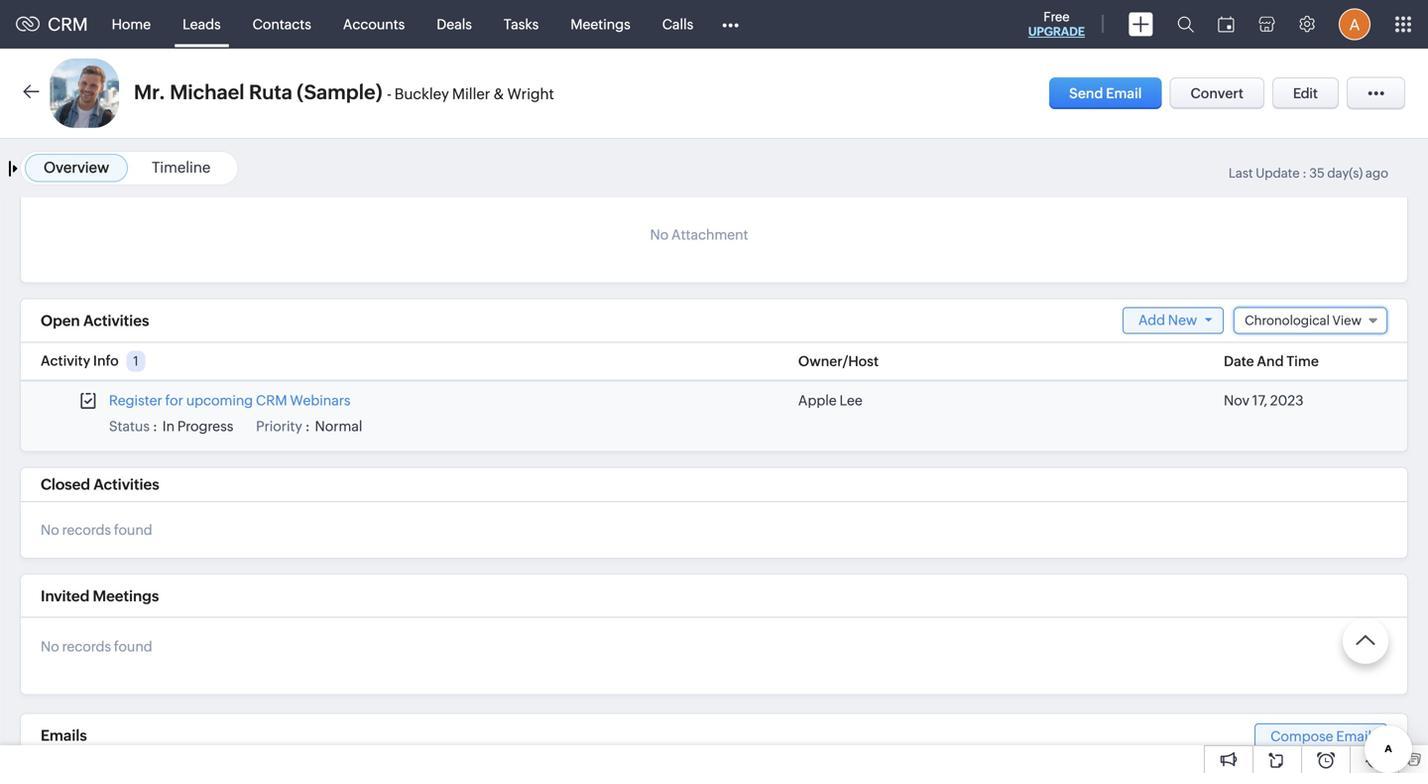 Task type: locate. For each thing, give the bounding box(es) containing it.
no down closed at bottom left
[[41, 522, 59, 538]]

ruta
[[249, 81, 293, 104]]

email
[[1107, 85, 1143, 101], [1337, 729, 1372, 744]]

activities for open activities
[[83, 312, 149, 329]]

priority : normal
[[256, 418, 363, 434]]

1 found from the top
[[114, 522, 153, 538]]

1 vertical spatial no
[[41, 522, 59, 538]]

no for closed activities
[[41, 522, 59, 538]]

home
[[112, 16, 151, 32]]

2 records from the top
[[62, 639, 111, 655]]

mr. michael ruta (sample) - buckley miller & wright
[[134, 81, 555, 104]]

day(s)
[[1328, 166, 1364, 181]]

records down "closed activities"
[[62, 522, 111, 538]]

1 vertical spatial no records found
[[41, 639, 153, 655]]

0 horizontal spatial email
[[1107, 85, 1143, 101]]

crm left home link
[[48, 14, 88, 34]]

webinars
[[290, 392, 351, 408]]

no
[[650, 227, 669, 243], [41, 522, 59, 538], [41, 639, 59, 655]]

2023
[[1271, 392, 1304, 408]]

calls
[[663, 16, 694, 32]]

view
[[1333, 313, 1362, 328]]

:
[[1303, 166, 1308, 181], [153, 418, 158, 434], [305, 418, 310, 434]]

deals
[[437, 16, 472, 32]]

: left 'in'
[[153, 418, 158, 434]]

Other Modules field
[[710, 8, 752, 40]]

1
[[133, 354, 139, 369]]

no records found
[[41, 522, 153, 538], [41, 639, 153, 655]]

1 vertical spatial meetings
[[93, 587, 159, 605]]

search element
[[1166, 0, 1207, 49]]

2 vertical spatial no
[[41, 639, 59, 655]]

crm link
[[16, 14, 88, 34]]

found down "closed activities"
[[114, 522, 153, 538]]

no attachment
[[650, 227, 749, 243]]

activity
[[41, 353, 90, 369]]

1 horizontal spatial :
[[305, 418, 310, 434]]

free
[[1044, 9, 1070, 24]]

(sample)
[[297, 81, 383, 104]]

activities
[[83, 312, 149, 329], [94, 476, 159, 493]]

meetings link
[[555, 0, 647, 48]]

search image
[[1178, 16, 1195, 33]]

&
[[494, 85, 505, 103]]

activities down status
[[94, 476, 159, 493]]

in
[[162, 418, 175, 434]]

0 vertical spatial meetings
[[571, 16, 631, 32]]

1 vertical spatial crm
[[256, 392, 287, 408]]

no records found down "closed activities"
[[41, 522, 153, 538]]

records down invited meetings
[[62, 639, 111, 655]]

register for upcoming crm webinars status : in progress
[[109, 392, 351, 434]]

email right send
[[1107, 85, 1143, 101]]

closed activities
[[41, 476, 159, 493]]

: right priority
[[305, 418, 310, 434]]

priority
[[256, 418, 302, 434]]

no for invited meetings
[[41, 639, 59, 655]]

closed
[[41, 476, 90, 493]]

accounts
[[343, 16, 405, 32]]

time
[[1287, 353, 1320, 369]]

crm up priority
[[256, 392, 287, 408]]

last
[[1229, 166, 1254, 181]]

no records found down invited meetings
[[41, 639, 153, 655]]

send email
[[1070, 85, 1143, 101]]

1 records from the top
[[62, 522, 111, 538]]

no records found for activities
[[41, 522, 153, 538]]

lee
[[840, 392, 863, 408]]

0 vertical spatial no records found
[[41, 522, 153, 538]]

overview link
[[44, 159, 109, 176]]

no left attachment
[[650, 227, 669, 243]]

1 vertical spatial found
[[114, 639, 153, 655]]

status
[[109, 418, 150, 434]]

date
[[1225, 353, 1255, 369]]

meetings left calls link
[[571, 16, 631, 32]]

compose email
[[1271, 729, 1372, 744]]

leads link
[[167, 0, 237, 48]]

found
[[114, 522, 153, 538], [114, 639, 153, 655]]

1 horizontal spatial crm
[[256, 392, 287, 408]]

for
[[165, 392, 183, 408]]

1 horizontal spatial email
[[1337, 729, 1372, 744]]

found for closed activities
[[114, 522, 153, 538]]

normal
[[315, 418, 363, 434]]

0 vertical spatial found
[[114, 522, 153, 538]]

meetings right the invited
[[93, 587, 159, 605]]

: left the 35
[[1303, 166, 1308, 181]]

activities up info
[[83, 312, 149, 329]]

progress
[[177, 418, 234, 434]]

accounts link
[[327, 0, 421, 48]]

send email button
[[1050, 77, 1163, 109]]

and
[[1258, 353, 1285, 369]]

17,
[[1253, 392, 1268, 408]]

0 vertical spatial activities
[[83, 312, 149, 329]]

email inside button
[[1107, 85, 1143, 101]]

0 vertical spatial email
[[1107, 85, 1143, 101]]

1 vertical spatial email
[[1337, 729, 1372, 744]]

0 horizontal spatial crm
[[48, 14, 88, 34]]

records for invited
[[62, 639, 111, 655]]

last update : 35 day(s) ago
[[1229, 166, 1389, 181]]

convert button
[[1170, 77, 1265, 109]]

meetings
[[571, 16, 631, 32], [93, 587, 159, 605]]

0 horizontal spatial :
[[153, 418, 158, 434]]

1 vertical spatial records
[[62, 639, 111, 655]]

2 no records found from the top
[[41, 639, 153, 655]]

calls link
[[647, 0, 710, 48]]

1 vertical spatial activities
[[94, 476, 159, 493]]

edit button
[[1273, 77, 1340, 109]]

email for compose email
[[1337, 729, 1372, 744]]

found down invited meetings
[[114, 639, 153, 655]]

date and time
[[1225, 353, 1320, 369]]

1 no records found from the top
[[41, 522, 153, 538]]

2 found from the top
[[114, 639, 153, 655]]

records
[[62, 522, 111, 538], [62, 639, 111, 655]]

apple lee
[[799, 392, 863, 408]]

no down the invited
[[41, 639, 59, 655]]

miller
[[452, 85, 491, 103]]

email right compose
[[1337, 729, 1372, 744]]

0 vertical spatial records
[[62, 522, 111, 538]]

crm
[[48, 14, 88, 34], [256, 392, 287, 408]]

0 horizontal spatial meetings
[[93, 587, 159, 605]]

home link
[[96, 0, 167, 48]]

profile image
[[1340, 8, 1371, 40]]



Task type: describe. For each thing, give the bounding box(es) containing it.
add new
[[1139, 312, 1198, 328]]

new
[[1169, 312, 1198, 328]]

activities for closed activities
[[94, 476, 159, 493]]

free upgrade
[[1029, 9, 1086, 38]]

leads
[[183, 16, 221, 32]]

0 vertical spatial crm
[[48, 14, 88, 34]]

ago
[[1366, 166, 1389, 181]]

0 vertical spatial no
[[650, 227, 669, 243]]

: inside 'register for upcoming crm webinars status : in progress'
[[153, 418, 158, 434]]

activity info
[[41, 353, 119, 369]]

add
[[1139, 312, 1166, 328]]

profile element
[[1328, 0, 1383, 48]]

email for send email
[[1107, 85, 1143, 101]]

buckley
[[395, 85, 449, 103]]

no records found for meetings
[[41, 639, 153, 655]]

timeline link
[[152, 159, 211, 176]]

calendar image
[[1219, 16, 1235, 32]]

register for upcoming crm webinars link
[[109, 392, 351, 408]]

open
[[41, 312, 80, 329]]

contacts
[[253, 16, 311, 32]]

records for closed
[[62, 522, 111, 538]]

deals link
[[421, 0, 488, 48]]

chronological
[[1246, 313, 1331, 328]]

tasks link
[[488, 0, 555, 48]]

chronological view
[[1246, 313, 1362, 328]]

apple
[[799, 392, 837, 408]]

nov
[[1225, 392, 1250, 408]]

crm inside 'register for upcoming crm webinars status : in progress'
[[256, 392, 287, 408]]

tasks
[[504, 16, 539, 32]]

convert
[[1191, 85, 1244, 101]]

-
[[387, 85, 392, 103]]

upcoming
[[186, 392, 253, 408]]

emails
[[41, 727, 87, 744]]

invited
[[41, 587, 90, 605]]

nov 17, 2023
[[1225, 392, 1304, 408]]

35
[[1310, 166, 1326, 181]]

contacts link
[[237, 0, 327, 48]]

create menu element
[[1117, 0, 1166, 48]]

upgrade
[[1029, 25, 1086, 38]]

found for invited meetings
[[114, 639, 153, 655]]

invited meetings
[[41, 587, 159, 605]]

compose
[[1271, 729, 1334, 744]]

register
[[109, 392, 162, 408]]

create menu image
[[1129, 12, 1154, 36]]

michael
[[170, 81, 245, 104]]

edit
[[1294, 85, 1319, 101]]

open activities
[[41, 312, 149, 329]]

timeline
[[152, 159, 211, 176]]

Chronological View field
[[1235, 307, 1388, 334]]

send
[[1070, 85, 1104, 101]]

info
[[93, 353, 119, 369]]

2 horizontal spatial :
[[1303, 166, 1308, 181]]

overview
[[44, 159, 109, 176]]

mr.
[[134, 81, 166, 104]]

wright
[[508, 85, 555, 103]]

owner/host
[[799, 353, 879, 369]]

1 horizontal spatial meetings
[[571, 16, 631, 32]]

update
[[1257, 166, 1301, 181]]

attachment
[[672, 227, 749, 243]]



Task type: vqa. For each thing, say whether or not it's contained in the screenshot.
Activities to the bottom
yes



